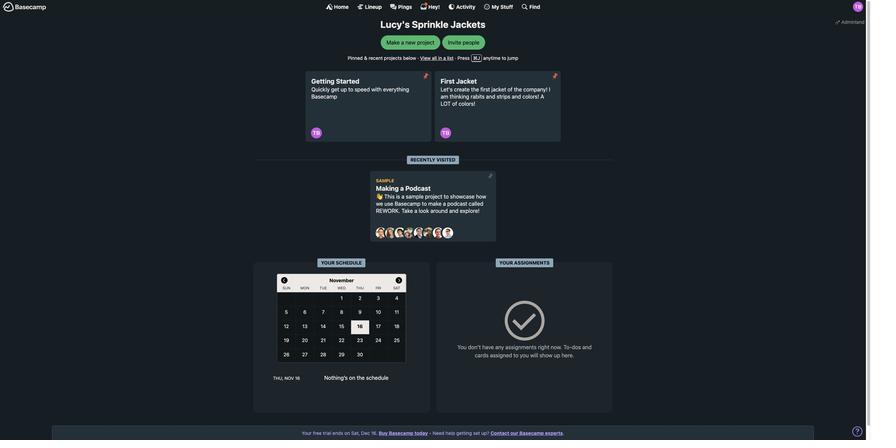 Task type: vqa. For each thing, say whether or not it's contained in the screenshot.
Let's
yes



Task type: describe. For each thing, give the bounding box(es) containing it.
a
[[541, 94, 544, 100]]

main element
[[0, 0, 866, 13]]

my stuff
[[492, 4, 513, 10]]

dec
[[361, 430, 370, 436]]

a inside make a new project link
[[401, 39, 404, 45]]

victor cooper image
[[442, 228, 453, 239]]

make
[[428, 201, 442, 207]]

a left 'look'
[[414, 208, 417, 214]]

people
[[463, 39, 479, 45]]

how
[[476, 194, 486, 200]]

right
[[538, 344, 549, 351]]

have
[[482, 344, 494, 351]]

and inside you don't have any assignments right now. to‑dos and cards assigned to you will show up here.
[[582, 344, 592, 351]]

0 horizontal spatial the
[[357, 375, 365, 381]]

adminland
[[841, 19, 865, 25]]

home
[[334, 4, 349, 10]]

invite people link
[[442, 35, 485, 50]]

podcast
[[405, 184, 431, 192]]

up inside you don't have any assignments right now. to‑dos and cards assigned to you will show up here.
[[554, 353, 560, 359]]

16.
[[371, 430, 377, 436]]

we
[[376, 201, 383, 207]]

will
[[530, 353, 538, 359]]

you don't have any assignments right now. to‑dos and cards assigned to you will show up here.
[[457, 344, 592, 359]]

your assignments
[[499, 260, 550, 266]]

company!
[[523, 87, 548, 93]]

⌘
[[473, 55, 477, 61]]

with
[[371, 87, 382, 93]]

pinned
[[348, 55, 363, 61]]

everything
[[383, 87, 409, 93]]

podcast
[[447, 201, 467, 207]]

16
[[295, 376, 300, 381]]

to left jump
[[502, 55, 506, 61]]

0 horizontal spatial of
[[452, 101, 457, 107]]

getting
[[456, 430, 472, 436]]

hey!
[[428, 4, 440, 10]]

nothing's
[[324, 375, 348, 381]]

activity link
[[448, 3, 475, 10]]

lineup link
[[357, 3, 382, 10]]

view all in a list link
[[420, 55, 454, 61]]

pinned & recent projects below · view all in a list
[[348, 55, 454, 61]]

assignments
[[514, 260, 550, 266]]

make a new project
[[386, 39, 434, 45]]

speed
[[355, 87, 370, 93]]

1 horizontal spatial the
[[471, 87, 479, 93]]

basecamp right buy
[[389, 430, 413, 436]]

0 vertical spatial project
[[417, 39, 434, 45]]

rework.
[[376, 208, 400, 214]]

around
[[430, 208, 448, 214]]

your for your schedule
[[321, 260, 335, 266]]

mon
[[300, 286, 309, 290]]

adminland link
[[834, 17, 866, 27]]

thinking
[[450, 94, 469, 100]]

started
[[336, 77, 359, 85]]

our
[[510, 430, 518, 436]]

a right the in
[[443, 55, 446, 61]]

hey! button
[[420, 2, 440, 10]]

look
[[419, 208, 429, 214]]

anytime
[[483, 55, 500, 61]]

to up 'look'
[[422, 201, 427, 207]]

thu
[[356, 286, 364, 290]]

now.
[[551, 344, 562, 351]]

annie bryan image
[[375, 228, 386, 239]]

a up the around
[[443, 201, 446, 207]]

jacket
[[456, 77, 477, 85]]

recent
[[369, 55, 383, 61]]

am
[[441, 94, 448, 100]]

assigned
[[490, 353, 512, 359]]

sun
[[282, 286, 290, 290]]

tyler black image for getting
[[311, 128, 322, 139]]

basecamp inside getting started quickly get up to speed with everything basecamp
[[311, 94, 337, 100]]

find
[[529, 4, 540, 10]]

jared davis image
[[395, 228, 405, 239]]

buy
[[379, 430, 388, 436]]

recently visited
[[410, 157, 456, 163]]

you
[[457, 344, 467, 351]]

switch accounts image
[[3, 2, 46, 12]]

below
[[403, 55, 416, 61]]

contact
[[491, 430, 509, 436]]

find button
[[521, 3, 540, 10]]

1 vertical spatial on
[[344, 430, 350, 436]]

0 horizontal spatial your
[[302, 430, 312, 436]]

2 · from the left
[[455, 55, 456, 61]]

0 vertical spatial colors!
[[522, 94, 539, 100]]

your free trial ends on sat, dec 16. buy basecamp today • need help getting set up? contact our basecamp experts .
[[302, 430, 564, 436]]

strips
[[497, 94, 510, 100]]

1 · from the left
[[417, 55, 419, 61]]

jump
[[507, 55, 518, 61]]

your schedule
[[321, 260, 362, 266]]

make
[[386, 39, 400, 45]]

project inside sample making a podcast 👋 this is a sample project to showcase how we use basecamp to make a podcast called rework. take a look around and explore!
[[425, 194, 442, 200]]

pings
[[398, 4, 412, 10]]

buy basecamp today link
[[379, 430, 428, 436]]



Task type: locate. For each thing, give the bounding box(es) containing it.
the left "schedule"
[[357, 375, 365, 381]]

⌘ j anytime to jump
[[473, 55, 518, 61]]

1 horizontal spatial tyler black image
[[440, 128, 451, 139]]

getting
[[311, 77, 335, 85]]

to inside getting started quickly get up to speed with everything basecamp
[[348, 87, 353, 93]]

project right new
[[417, 39, 434, 45]]

and right to‑dos
[[582, 344, 592, 351]]

all
[[432, 55, 437, 61]]

view
[[420, 55, 431, 61]]

schedule
[[336, 260, 362, 266]]

of up strips
[[508, 87, 513, 93]]

my stuff button
[[484, 3, 513, 10]]

nicole katz image
[[423, 228, 434, 239]]

show
[[540, 353, 552, 359]]

1 vertical spatial project
[[425, 194, 442, 200]]

up
[[341, 87, 347, 93], [554, 353, 560, 359]]

sprinkle
[[412, 19, 448, 30]]

a right is
[[401, 194, 404, 200]]

1 vertical spatial colors!
[[459, 101, 475, 107]]

thu,
[[273, 376, 283, 381]]

up right get on the left of the page
[[341, 87, 347, 93]]

· left view
[[417, 55, 419, 61]]

your left assignments
[[499, 260, 513, 266]]

the up rabits
[[471, 87, 479, 93]]

schedule
[[366, 375, 388, 381]]

you
[[520, 353, 529, 359]]

tue
[[319, 286, 327, 290]]

and down first
[[486, 94, 495, 100]]

basecamp down quickly
[[311, 94, 337, 100]]

thu, nov 16
[[273, 376, 300, 381]]

· right list
[[455, 55, 456, 61]]

get
[[331, 87, 339, 93]]

project up make
[[425, 194, 442, 200]]

0 vertical spatial of
[[508, 87, 513, 93]]

j
[[477, 55, 480, 61]]

2 tyler black image from the left
[[440, 128, 451, 139]]

first
[[441, 77, 455, 85]]

tyler black image
[[853, 2, 863, 12]]

cheryl walters image
[[385, 228, 396, 239]]

of down thinking
[[452, 101, 457, 107]]

sat
[[393, 286, 400, 290]]

None submit
[[420, 71, 431, 82], [550, 71, 561, 82], [485, 171, 496, 182], [420, 71, 431, 82], [550, 71, 561, 82], [485, 171, 496, 182]]

in
[[438, 55, 442, 61]]

sample
[[406, 194, 424, 200]]

rabits
[[471, 94, 485, 100]]

recently
[[410, 157, 435, 163]]

1 vertical spatial of
[[452, 101, 457, 107]]

2 horizontal spatial your
[[499, 260, 513, 266]]

home link
[[326, 3, 349, 10]]

0 vertical spatial on
[[349, 375, 355, 381]]

on left sat,
[[344, 430, 350, 436]]

0 vertical spatial up
[[341, 87, 347, 93]]

up inside getting started quickly get up to speed with everything basecamp
[[341, 87, 347, 93]]

contact our basecamp experts link
[[491, 430, 563, 436]]

your left free
[[302, 430, 312, 436]]

up down now.
[[554, 353, 560, 359]]

my
[[492, 4, 499, 10]]

0 horizontal spatial ·
[[417, 55, 419, 61]]

0 horizontal spatial tyler black image
[[311, 128, 322, 139]]

0 horizontal spatial colors!
[[459, 101, 475, 107]]

to inside you don't have any assignments right now. to‑dos and cards assigned to you will show up here.
[[514, 353, 518, 359]]

your for your assignments
[[499, 260, 513, 266]]

activity
[[456, 4, 475, 10]]

press
[[457, 55, 470, 61]]

tyler black image for first
[[440, 128, 451, 139]]

to‑dos
[[563, 344, 581, 351]]

tyler black image
[[311, 128, 322, 139], [440, 128, 451, 139]]

basecamp up take
[[395, 201, 420, 207]]

new
[[405, 39, 416, 45]]

project
[[417, 39, 434, 45], [425, 194, 442, 200]]

steve marsh image
[[433, 228, 444, 239]]

cards
[[475, 353, 489, 359]]

basecamp right our
[[519, 430, 544, 436]]

up?
[[481, 430, 489, 436]]

projects
[[384, 55, 402, 61]]

colors!
[[522, 94, 539, 100], [459, 101, 475, 107]]

your left schedule
[[321, 260, 335, 266]]

and right strips
[[512, 94, 521, 100]]

is
[[396, 194, 400, 200]]

to
[[502, 55, 506, 61], [348, 87, 353, 93], [444, 194, 449, 200], [422, 201, 427, 207], [514, 353, 518, 359]]

1 horizontal spatial colors!
[[522, 94, 539, 100]]

wed
[[337, 286, 346, 290]]

don't
[[468, 344, 481, 351]]

1 horizontal spatial up
[[554, 353, 560, 359]]

of
[[508, 87, 513, 93], [452, 101, 457, 107]]

colors! down thinking
[[459, 101, 475, 107]]

to left you
[[514, 353, 518, 359]]

to down started
[[348, 87, 353, 93]]

getting started quickly get up to speed with everything basecamp
[[311, 77, 409, 100]]

take
[[402, 208, 413, 214]]

and down podcast
[[449, 208, 458, 214]]

i
[[549, 87, 550, 93]]

lineup
[[365, 4, 382, 10]]

1 horizontal spatial your
[[321, 260, 335, 266]]

sat,
[[351, 430, 360, 436]]

free
[[313, 430, 322, 436]]

1 horizontal spatial of
[[508, 87, 513, 93]]

basecamp inside sample making a podcast 👋 this is a sample project to showcase how we use basecamp to make a podcast called rework. take a look around and explore!
[[395, 201, 420, 207]]

the left company!
[[514, 87, 522, 93]]

josh fiske image
[[414, 228, 424, 239]]

on right nothing's
[[349, 375, 355, 381]]

nov
[[285, 376, 294, 381]]

jacket
[[491, 87, 506, 93]]

a
[[401, 39, 404, 45], [443, 55, 446, 61], [400, 184, 404, 192], [401, 194, 404, 200], [443, 201, 446, 207], [414, 208, 417, 214]]

called
[[469, 201, 483, 207]]

colors! down company!
[[522, 94, 539, 100]]

.
[[563, 430, 564, 436]]

a right making on the top left of the page
[[400, 184, 404, 192]]

2 horizontal spatial the
[[514, 87, 522, 93]]

on
[[349, 375, 355, 381], [344, 430, 350, 436]]

0 horizontal spatial up
[[341, 87, 347, 93]]

help
[[446, 430, 455, 436]]

pings button
[[390, 3, 412, 10]]

jennifer young image
[[404, 228, 415, 239]]

lucy's sprinkle jackets
[[380, 19, 485, 30]]

assignments
[[505, 344, 537, 351]]

jackets
[[450, 19, 485, 30]]

november
[[329, 278, 354, 283]]

let's
[[441, 87, 453, 93]]

1 tyler black image from the left
[[311, 128, 322, 139]]

and inside sample making a podcast 👋 this is a sample project to showcase how we use basecamp to make a podcast called rework. take a look around and explore!
[[449, 208, 458, 214]]

lucy's
[[380, 19, 410, 30]]

visited
[[437, 157, 456, 163]]

list
[[447, 55, 454, 61]]

a left new
[[401, 39, 404, 45]]

&
[[364, 55, 367, 61]]

1 vertical spatial up
[[554, 353, 560, 359]]

explore!
[[460, 208, 480, 214]]

first jacket let's create the first jacket of the company! i am thinking rabits and strips and colors! a lot of colors!
[[441, 77, 550, 107]]

ends
[[332, 430, 343, 436]]

need
[[433, 430, 444, 436]]

experts
[[545, 430, 563, 436]]

· press
[[455, 55, 470, 61]]

nothing's on the schedule
[[324, 375, 388, 381]]

create
[[454, 87, 470, 93]]

and
[[486, 94, 495, 100], [512, 94, 521, 100], [449, 208, 458, 214], [582, 344, 592, 351]]

stuff
[[500, 4, 513, 10]]

1 horizontal spatial ·
[[455, 55, 456, 61]]

first
[[480, 87, 490, 93]]

to up podcast
[[444, 194, 449, 200]]



